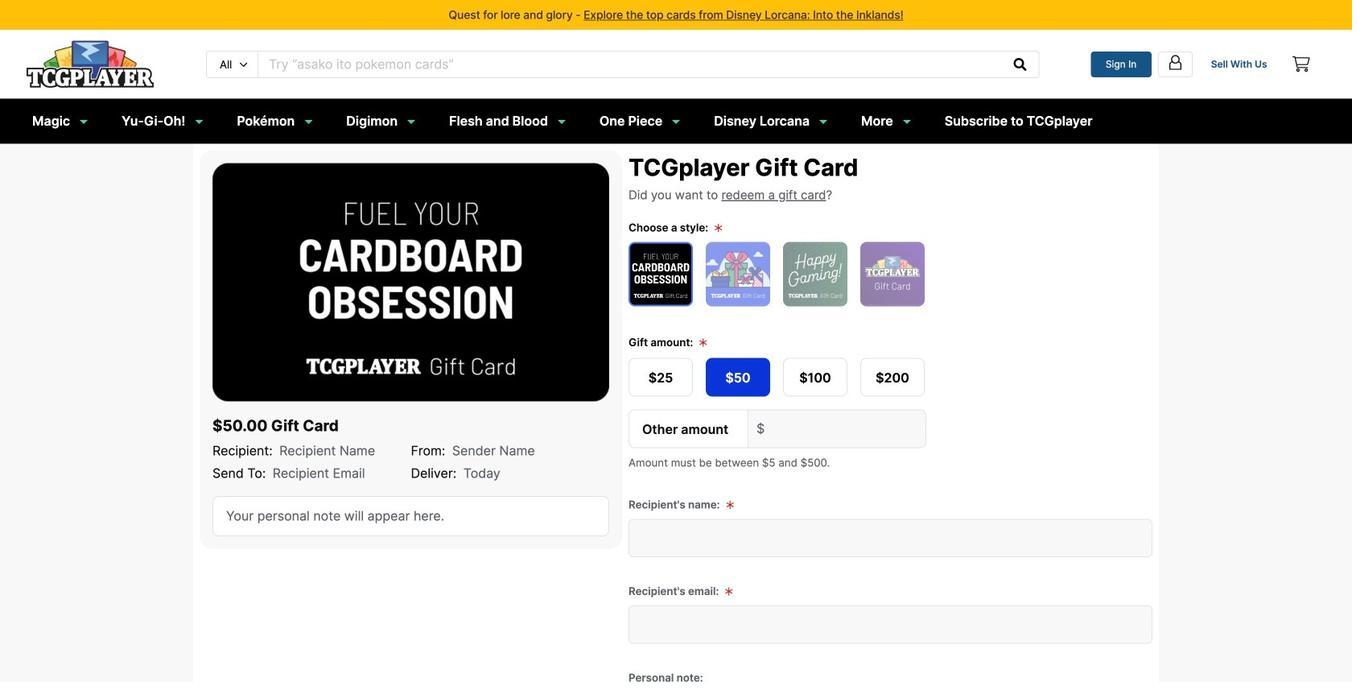 Task type: describe. For each thing, give the bounding box(es) containing it.
tcgplayer.com image
[[26, 40, 155, 88]]

Recipient's email: email field
[[629, 606, 1153, 644]]

asterisk image
[[715, 223, 723, 233]]

asterisk image for recipient's name: text field
[[726, 500, 735, 510]]

user icon image
[[1168, 54, 1184, 71]]

view your shopping cart image
[[1293, 57, 1311, 72]]

0 vertical spatial asterisk image
[[700, 338, 708, 348]]



Task type: vqa. For each thing, say whether or not it's contained in the screenshot.
bottommost xmark image
no



Task type: locate. For each thing, give the bounding box(es) containing it.
1 vertical spatial asterisk image
[[726, 500, 735, 510]]

asterisk image
[[700, 338, 708, 348], [726, 500, 735, 510], [725, 587, 734, 596]]

submit your search image
[[1014, 58, 1027, 71]]

2 vertical spatial asterisk image
[[725, 587, 734, 596]]

cardboard obsession gift card image
[[213, 163, 610, 401]]

None text field
[[259, 51, 1003, 77]]

None text field
[[773, 410, 926, 447]]

asterisk image for recipient's email: email field
[[725, 587, 734, 596]]

Recipient's name: text field
[[629, 519, 1153, 557]]



